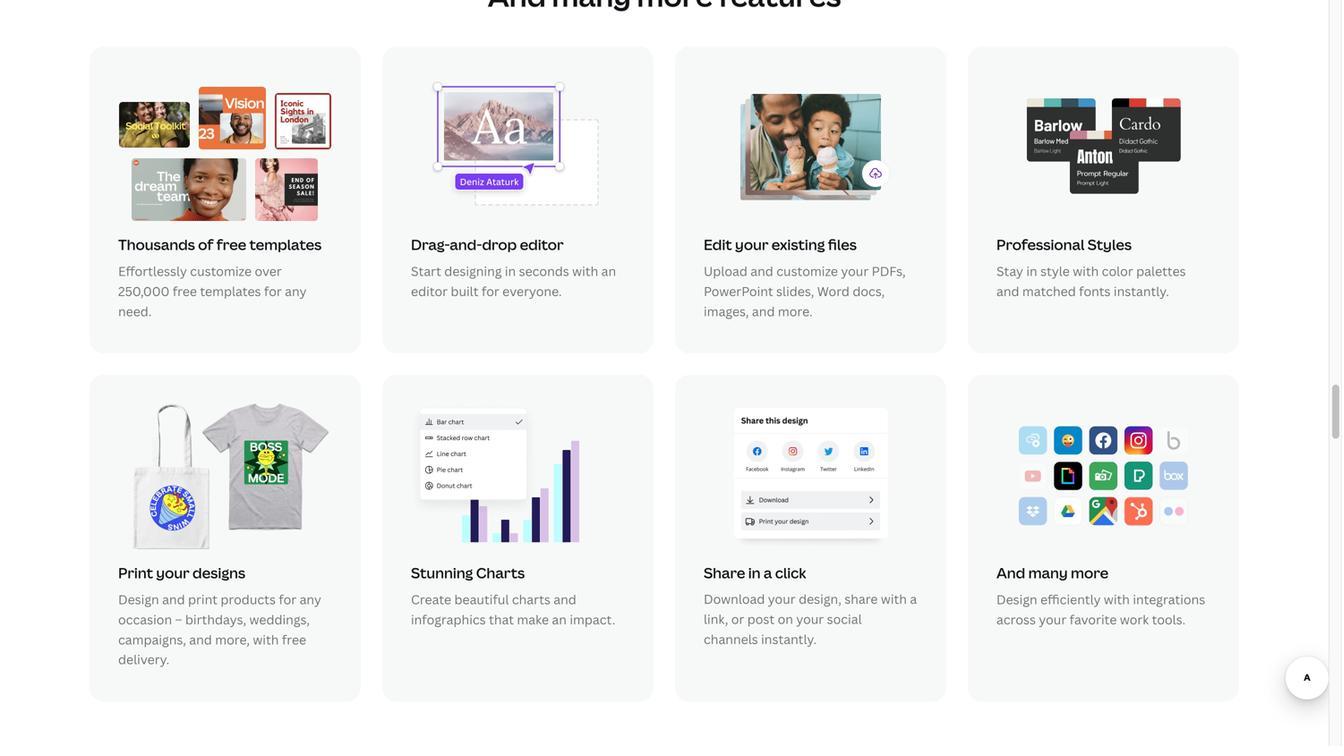 Task type: locate. For each thing, give the bounding box(es) containing it.
2 horizontal spatial free
[[282, 632, 306, 649]]

1 horizontal spatial instantly.
[[1114, 283, 1170, 300]]

more,
[[215, 632, 250, 649]]

print your designs design and print products for any occasion – birthdays, weddings, campaigns, and more, with free delivery.
[[118, 564, 321, 669]]

with inside the print your designs design and print products for any occasion – birthdays, weddings, campaigns, and more, with free delivery.
[[253, 632, 279, 649]]

design inside and many more design efficiently with integrations across your favorite work tools.
[[997, 592, 1038, 609]]

with inside share in a click download your design, share with a link, or post on your social channels instantly.
[[881, 591, 907, 608]]

your down 'design,'
[[796, 611, 824, 628]]

0 vertical spatial templates
[[249, 235, 322, 255]]

editor up seconds
[[520, 235, 564, 255]]

an for stunning charts
[[552, 612, 567, 629]]

0 horizontal spatial design
[[118, 592, 159, 609]]

in
[[505, 263, 516, 280], [1027, 263, 1038, 280], [748, 564, 761, 583]]

2 design from the left
[[997, 592, 1038, 609]]

customize
[[190, 263, 252, 280], [777, 263, 838, 280]]

1 vertical spatial free
[[173, 283, 197, 300]]

design for print
[[118, 592, 159, 609]]

word
[[817, 283, 850, 300]]

1 vertical spatial an
[[552, 612, 567, 629]]

thousands of free templates effortlessly customize over 250,000 free templates for any need.
[[118, 235, 322, 320]]

with inside and many more design efficiently with integrations across your favorite work tools.
[[1104, 592, 1130, 609]]

integrations
[[1133, 592, 1206, 609]]

an right the make
[[552, 612, 567, 629]]

0 vertical spatial an
[[602, 263, 616, 280]]

professional styles stay in style with color palettes and matched fonts instantly.
[[997, 235, 1186, 300]]

design inside the print your designs design and print products for any occasion – birthdays, weddings, campaigns, and more, with free delivery.
[[118, 592, 159, 609]]

many
[[1029, 564, 1068, 583]]

any
[[285, 283, 307, 300], [300, 592, 321, 609]]

1 horizontal spatial editor
[[520, 235, 564, 255]]

drag-and-drop editor start designing in seconds with an editor built for everyone.
[[411, 235, 616, 300]]

customize inside edit your existing files upload and customize your pdfs, powerpoint slides, word docs, images, and more.
[[777, 263, 838, 280]]

thousands
[[118, 235, 195, 255]]

in inside the professional styles stay in style with color palettes and matched fonts instantly.
[[1027, 263, 1038, 280]]

1 vertical spatial instantly.
[[761, 631, 817, 648]]

with down weddings,
[[253, 632, 279, 649]]

free
[[217, 235, 246, 255], [173, 283, 197, 300], [282, 632, 306, 649]]

1 vertical spatial editor
[[411, 283, 448, 300]]

click
[[775, 564, 807, 583]]

customize inside 'thousands of free templates effortlessly customize over 250,000 free templates for any need.'
[[190, 263, 252, 280]]

an
[[602, 263, 616, 280], [552, 612, 567, 629]]

tools.
[[1152, 612, 1186, 629]]

for down over
[[264, 283, 282, 300]]

2 vertical spatial free
[[282, 632, 306, 649]]

free right of
[[217, 235, 246, 255]]

design up the across
[[997, 592, 1038, 609]]

with inside the professional styles stay in style with color palettes and matched fonts instantly.
[[1073, 263, 1099, 280]]

share
[[845, 591, 878, 608]]

design
[[118, 592, 159, 609], [997, 592, 1038, 609]]

birthdays,
[[185, 612, 246, 629]]

your down the efficiently
[[1039, 612, 1067, 629]]

with right share
[[881, 591, 907, 608]]

0 horizontal spatial customize
[[190, 263, 252, 280]]

an right seconds
[[602, 263, 616, 280]]

with up work
[[1104, 592, 1130, 609]]

stunning
[[411, 564, 473, 583]]

1 customize from the left
[[190, 263, 252, 280]]

1 horizontal spatial customize
[[777, 263, 838, 280]]

0 vertical spatial a
[[764, 564, 772, 583]]

instantly. inside the professional styles stay in style with color palettes and matched fonts instantly.
[[1114, 283, 1170, 300]]

and
[[751, 263, 774, 280], [997, 283, 1020, 300], [752, 303, 775, 320], [162, 592, 185, 609], [554, 592, 577, 609], [189, 632, 212, 649]]

1 horizontal spatial an
[[602, 263, 616, 280]]

your right print
[[156, 564, 190, 583]]

customize up "slides,"
[[777, 263, 838, 280]]

1 horizontal spatial design
[[997, 592, 1038, 609]]

0 vertical spatial any
[[285, 283, 307, 300]]

beautiful
[[455, 592, 509, 609]]

for
[[264, 283, 282, 300], [482, 283, 500, 300], [279, 592, 297, 609]]

with inside "drag-and-drop editor start designing in seconds with an editor built for everyone."
[[572, 263, 598, 280]]

design up occasion
[[118, 592, 159, 609]]

your inside and many more design efficiently with integrations across your favorite work tools.
[[1039, 612, 1067, 629]]

for right built
[[482, 283, 500, 300]]

in down drop
[[505, 263, 516, 280]]

editor down the start
[[411, 283, 448, 300]]

with
[[572, 263, 598, 280], [1073, 263, 1099, 280], [881, 591, 907, 608], [1104, 592, 1130, 609], [253, 632, 279, 649]]

any inside 'thousands of free templates effortlessly customize over 250,000 free templates for any need.'
[[285, 283, 307, 300]]

and down "stay"
[[997, 283, 1020, 300]]

files
[[828, 235, 857, 255]]

that
[[489, 612, 514, 629]]

2 customize from the left
[[777, 263, 838, 280]]

a left click
[[764, 564, 772, 583]]

0 horizontal spatial free
[[173, 283, 197, 300]]

and
[[997, 564, 1026, 583]]

color
[[1102, 263, 1134, 280]]

instantly. down palettes
[[1114, 283, 1170, 300]]

across
[[997, 612, 1036, 629]]

templates down over
[[200, 283, 261, 300]]

download
[[704, 591, 765, 608]]

and right charts
[[554, 592, 577, 609]]

impact.
[[570, 612, 616, 629]]

with right seconds
[[572, 263, 598, 280]]

for up weddings,
[[279, 592, 297, 609]]

weddings,
[[249, 612, 310, 629]]

a
[[764, 564, 772, 583], [910, 591, 917, 608]]

occasion
[[118, 612, 172, 629]]

design,
[[799, 591, 842, 608]]

templates up over
[[249, 235, 322, 255]]

2 horizontal spatial in
[[1027, 263, 1038, 280]]

stunning charts create beautiful charts and infographics that make an impact.
[[411, 564, 616, 629]]

for inside 'thousands of free templates effortlessly customize over 250,000 free templates for any need.'
[[264, 283, 282, 300]]

instantly. down on
[[761, 631, 817, 648]]

with up fonts
[[1073, 263, 1099, 280]]

your
[[735, 235, 769, 255], [841, 263, 869, 280], [156, 564, 190, 583], [768, 591, 796, 608], [796, 611, 824, 628], [1039, 612, 1067, 629]]

templates
[[249, 235, 322, 255], [200, 283, 261, 300]]

1 horizontal spatial a
[[910, 591, 917, 608]]

powerpoint
[[704, 283, 774, 300]]

edit
[[704, 235, 732, 255]]

effortlessly
[[118, 263, 187, 280]]

0 horizontal spatial instantly.
[[761, 631, 817, 648]]

an inside stunning charts create beautiful charts and infographics that make an impact.
[[552, 612, 567, 629]]

free down weddings,
[[282, 632, 306, 649]]

0 vertical spatial free
[[217, 235, 246, 255]]

1 vertical spatial templates
[[200, 283, 261, 300]]

customize down of
[[190, 263, 252, 280]]

0 horizontal spatial in
[[505, 263, 516, 280]]

slides,
[[777, 283, 814, 300]]

1 design from the left
[[118, 592, 159, 609]]

1 horizontal spatial free
[[217, 235, 246, 255]]

drop
[[482, 235, 517, 255]]

instantly.
[[1114, 283, 1170, 300], [761, 631, 817, 648]]

0 vertical spatial instantly.
[[1114, 283, 1170, 300]]

designs
[[193, 564, 246, 583]]

1 vertical spatial any
[[300, 592, 321, 609]]

of
[[198, 235, 214, 255]]

in right "stay"
[[1027, 263, 1038, 280]]

and many more design efficiently with integrations across your favorite work tools.
[[997, 564, 1206, 629]]

1 horizontal spatial in
[[748, 564, 761, 583]]

in right share
[[748, 564, 761, 583]]

a right share
[[910, 591, 917, 608]]

your up docs,
[[841, 263, 869, 280]]

an inside "drag-and-drop editor start designing in seconds with an editor built for everyone."
[[602, 263, 616, 280]]

0 horizontal spatial an
[[552, 612, 567, 629]]

editor
[[520, 235, 564, 255], [411, 283, 448, 300]]

built
[[451, 283, 479, 300]]

designing
[[444, 263, 502, 280]]

250,000
[[118, 283, 170, 300]]

free down effortlessly
[[173, 283, 197, 300]]

post
[[748, 611, 775, 628]]

campaigns,
[[118, 632, 186, 649]]

work
[[1120, 612, 1149, 629]]



Task type: vqa. For each thing, say whether or not it's contained in the screenshot.


Task type: describe. For each thing, give the bounding box(es) containing it.
your up on
[[768, 591, 796, 608]]

upload
[[704, 263, 748, 280]]

more.
[[778, 303, 813, 320]]

palettes
[[1137, 263, 1186, 280]]

seconds
[[519, 263, 569, 280]]

charts
[[476, 564, 525, 583]]

on
[[778, 611, 793, 628]]

and left more.
[[752, 303, 775, 320]]

stay
[[997, 263, 1024, 280]]

any inside the print your designs design and print products for any occasion – birthdays, weddings, campaigns, and more, with free delivery.
[[300, 592, 321, 609]]

link,
[[704, 611, 728, 628]]

create
[[411, 592, 451, 609]]

1 vertical spatial a
[[910, 591, 917, 608]]

or
[[731, 611, 745, 628]]

products
[[221, 592, 276, 609]]

efficiently
[[1041, 592, 1101, 609]]

instantly. inside share in a click download your design, share with a link, or post on your social channels instantly.
[[761, 631, 817, 648]]

styles
[[1088, 235, 1132, 255]]

make
[[517, 612, 549, 629]]

and-
[[450, 235, 482, 255]]

0 horizontal spatial editor
[[411, 283, 448, 300]]

channels
[[704, 631, 758, 648]]

0 vertical spatial editor
[[520, 235, 564, 255]]

charts
[[512, 592, 551, 609]]

your inside the print your designs design and print products for any occasion – birthdays, weddings, campaigns, and more, with free delivery.
[[156, 564, 190, 583]]

and up powerpoint
[[751, 263, 774, 280]]

favorite
[[1070, 612, 1117, 629]]

design for and
[[997, 592, 1038, 609]]

for inside "drag-and-drop editor start designing in seconds with an editor built for everyone."
[[482, 283, 500, 300]]

share
[[704, 564, 745, 583]]

style
[[1041, 263, 1070, 280]]

an for drag-and-drop editor
[[602, 263, 616, 280]]

your right edit
[[735, 235, 769, 255]]

need.
[[118, 303, 152, 320]]

print
[[188, 592, 218, 609]]

images,
[[704, 303, 749, 320]]

and inside stunning charts create beautiful charts and infographics that make an impact.
[[554, 592, 577, 609]]

more
[[1071, 564, 1109, 583]]

start
[[411, 263, 441, 280]]

and down birthdays,
[[189, 632, 212, 649]]

in inside share in a click download your design, share with a link, or post on your social channels instantly.
[[748, 564, 761, 583]]

share in a click download your design, share with a link, or post on your social channels instantly.
[[704, 564, 917, 648]]

and up '–'
[[162, 592, 185, 609]]

pdfs,
[[872, 263, 906, 280]]

everyone.
[[503, 283, 562, 300]]

for inside the print your designs design and print products for any occasion – birthdays, weddings, campaigns, and more, with free delivery.
[[279, 592, 297, 609]]

print
[[118, 564, 153, 583]]

drag-
[[411, 235, 450, 255]]

over
[[255, 263, 282, 280]]

matched
[[1023, 283, 1076, 300]]

professional
[[997, 235, 1085, 255]]

existing
[[772, 235, 825, 255]]

–
[[175, 612, 182, 629]]

edit your existing files upload and customize your pdfs, powerpoint slides, word docs, images, and more.
[[704, 235, 906, 320]]

0 horizontal spatial a
[[764, 564, 772, 583]]

fonts
[[1079, 283, 1111, 300]]

social
[[827, 611, 862, 628]]

delivery.
[[118, 652, 169, 669]]

infographics
[[411, 612, 486, 629]]

docs,
[[853, 283, 885, 300]]

free inside the print your designs design and print products for any occasion – birthdays, weddings, campaigns, and more, with free delivery.
[[282, 632, 306, 649]]

and inside the professional styles stay in style with color palettes and matched fonts instantly.
[[997, 283, 1020, 300]]

in inside "drag-and-drop editor start designing in seconds with an editor built for everyone."
[[505, 263, 516, 280]]



